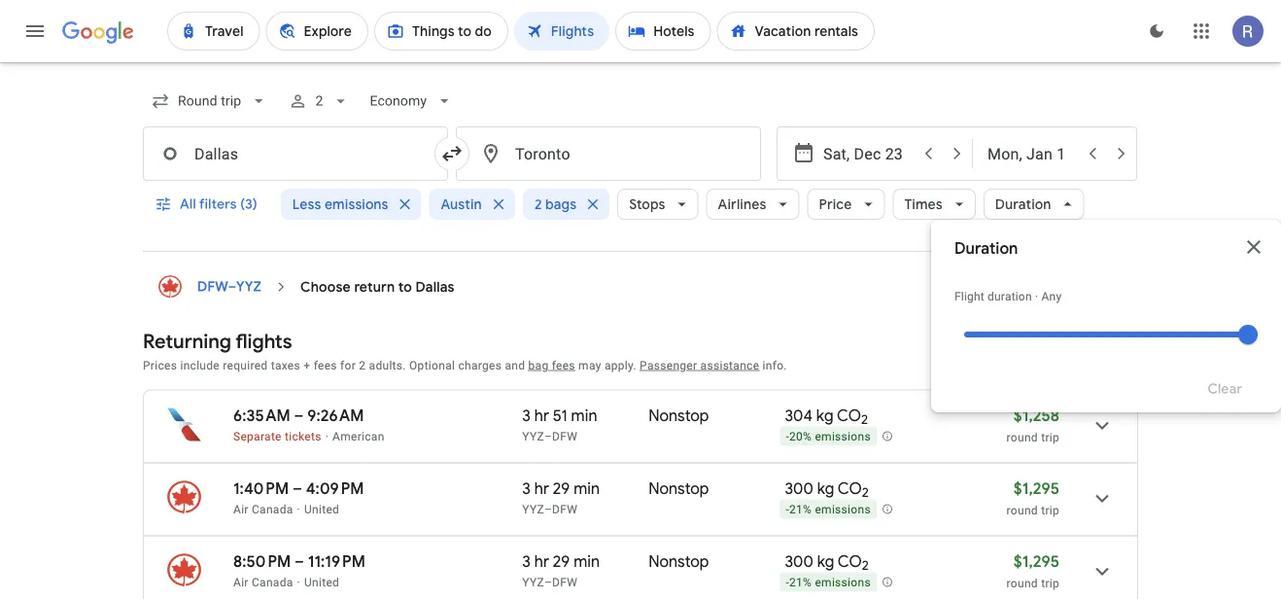 Task type: describe. For each thing, give the bounding box(es) containing it.
less
[[293, 196, 321, 213]]

co for 1:40 pm – 4:09 pm
[[838, 479, 863, 499]]

yyz for 8:50 pm – 11:19 pm
[[523, 576, 545, 589]]

austin button
[[429, 181, 515, 228]]

none search field containing duration
[[143, 78, 1282, 413]]

leaves toronto pearson international airport at 1:40 pm on monday, january 1 and arrives at dallas/fort worth international airport at 4:09 pm on monday, january 1. element
[[233, 479, 364, 499]]

$1,295 for 8:50 pm – 11:19 pm
[[1014, 552, 1060, 572]]

$1,295 round trip for 11:19 pm
[[1007, 552, 1060, 590]]

Arrival time: 4:09 PM. text field
[[306, 479, 364, 499]]

2 button
[[280, 78, 358, 125]]

hr for 6:35 am – 9:26 am
[[535, 406, 550, 426]]

choose return to dallas
[[301, 279, 455, 296]]

return
[[354, 279, 395, 296]]

all filters (3)
[[180, 196, 258, 213]]

adults.
[[369, 359, 406, 373]]

main menu image
[[23, 19, 47, 43]]

american
[[333, 430, 385, 444]]

-20% emissions
[[786, 431, 871, 444]]

round for 11:19 pm
[[1007, 577, 1039, 590]]

stops button
[[618, 181, 699, 228]]

dfw – yyz
[[197, 279, 262, 296]]

Departure time: 8:50 PM. text field
[[233, 552, 291, 572]]

co for 6:35 am – 9:26 am
[[837, 406, 862, 426]]

trip for 4:09 pm
[[1042, 504, 1060, 517]]

may
[[579, 359, 602, 373]]

·
[[1036, 290, 1039, 304]]

times button
[[893, 181, 976, 228]]

flights
[[236, 329, 292, 354]]

total duration 3 hr 51 min. element
[[523, 406, 649, 429]]

dallas
[[416, 279, 455, 296]]

less emissions
[[293, 196, 389, 213]]

duration button
[[984, 181, 1085, 228]]

nonstop for 4:09 pm
[[649, 479, 710, 499]]

1258 US dollars text field
[[1014, 406, 1060, 426]]

united for 4:09 pm
[[304, 503, 340, 516]]

and
[[505, 359, 525, 373]]

round for 9:26 am
[[1007, 431, 1039, 444]]

3 for 9:26 am
[[523, 406, 531, 426]]

flight details. leaves toronto pearson international airport at 1:40 pm on monday, january 1 and arrives at dallas/fort worth international airport at 4:09 pm on monday, january 1. image
[[1080, 476, 1126, 522]]

flight duration · any
[[955, 290, 1063, 304]]

hr for 8:50 pm – 11:19 pm
[[535, 552, 550, 572]]

yyz for 1:40 pm – 4:09 pm
[[523, 503, 545, 516]]

$1,258 round trip
[[1007, 406, 1060, 444]]

min for 4:09 pm
[[574, 479, 600, 499]]

air for 1:40 pm
[[233, 503, 249, 516]]

- for 11:19 pm
[[786, 576, 790, 590]]

3 for 4:09 pm
[[523, 479, 531, 499]]

1:40 pm – 4:09 pm
[[233, 479, 364, 499]]

1 fees from the left
[[314, 359, 337, 373]]

separate
[[233, 430, 282, 444]]

trip for 11:19 pm
[[1042, 577, 1060, 590]]

21% for 11:19 pm
[[790, 576, 812, 590]]

air canada for 1:40 pm
[[233, 503, 293, 516]]

20%
[[790, 431, 812, 444]]

co for 8:50 pm – 11:19 pm
[[838, 552, 863, 572]]

tickets
[[285, 430, 322, 444]]

change appearance image
[[1134, 8, 1181, 54]]

1 vertical spatial duration
[[955, 239, 1019, 259]]

price
[[819, 196, 852, 213]]

- for 9:26 am
[[786, 431, 790, 444]]

2 inside popup button
[[315, 93, 323, 109]]

nonstop for 9:26 am
[[649, 406, 710, 426]]

6:35 am – 9:26 am
[[233, 406, 364, 426]]

$1,258
[[1014, 406, 1060, 426]]

leaves toronto pearson international airport at 8:50 pm on monday, january 1 and arrives at dallas/fort worth international airport at 11:19 pm on monday, january 1. element
[[233, 552, 366, 572]]

304
[[785, 406, 813, 426]]

austin
[[441, 196, 482, 213]]

charges
[[459, 359, 502, 373]]

304 kg co 2
[[785, 406, 869, 429]]

yyz for 6:35 am – 9:26 am
[[523, 430, 545, 444]]

Arrival time: 11:19 PM. text field
[[308, 552, 366, 572]]

all filters (3) button
[[143, 181, 273, 228]]

kg for 9:26 am
[[817, 406, 834, 426]]

9:26 am
[[308, 406, 364, 426]]

hr for 1:40 pm – 4:09 pm
[[535, 479, 550, 499]]

(3)
[[240, 196, 258, 213]]

nonstop flight. element for 4:09 pm
[[649, 479, 710, 502]]

swap origin and destination. image
[[441, 142, 464, 166]]

300 kg co 2 for 11:19 pm
[[785, 552, 869, 575]]

total duration 3 hr 29 min. element for 11:19 pm
[[523, 552, 649, 575]]



Task type: vqa. For each thing, say whether or not it's contained in the screenshot.
)
no



Task type: locate. For each thing, give the bounding box(es) containing it.
3 hr 29 min yyz – dfw for 11:19 pm
[[523, 552, 600, 589]]

1 united from the top
[[304, 503, 340, 516]]

300 for 11:19 pm
[[785, 552, 814, 572]]

3 hr 29 min yyz – dfw
[[523, 479, 600, 516], [523, 552, 600, 589]]

air down 8:50 pm
[[233, 576, 249, 589]]

300
[[785, 479, 814, 499], [785, 552, 814, 572]]

1 vertical spatial 29
[[553, 552, 570, 572]]

1 vertical spatial -21% emissions
[[786, 576, 871, 590]]

1 $1,295 from the top
[[1014, 479, 1060, 499]]

0 vertical spatial hr
[[535, 406, 550, 426]]

3 nonstop flight. element from the top
[[649, 552, 710, 575]]

nonstop flight. element
[[649, 406, 710, 429], [649, 479, 710, 502], [649, 552, 710, 575]]

2 bags button
[[523, 181, 610, 228]]

21% for 4:09 pm
[[790, 504, 812, 517]]

2 vertical spatial trip
[[1042, 577, 1060, 590]]

3 co from the top
[[838, 552, 863, 572]]

21%
[[790, 504, 812, 517], [790, 576, 812, 590]]

canada for 8:50 pm
[[252, 576, 293, 589]]

price button
[[808, 181, 886, 228]]

united for 11:19 pm
[[304, 576, 340, 589]]

0 vertical spatial min
[[571, 406, 598, 426]]

air down departure time: 1:40 pm. text field
[[233, 503, 249, 516]]

1 3 hr 29 min yyz – dfw from the top
[[523, 479, 600, 516]]

trip down "$1,258" text box
[[1042, 431, 1060, 444]]

1 -21% emissions from the top
[[786, 504, 871, 517]]

None search field
[[143, 78, 1282, 413]]

bags
[[546, 196, 577, 213]]

1 air canada from the top
[[233, 503, 293, 516]]

trip down 1295 us dollars text box
[[1042, 504, 1060, 517]]

emissions for 11:19 pm
[[815, 576, 871, 590]]

nonstop flight. element for 9:26 am
[[649, 406, 710, 429]]

2
[[315, 93, 323, 109], [535, 196, 542, 213], [359, 359, 366, 373], [862, 412, 869, 429], [863, 485, 869, 502], [863, 558, 869, 575]]

total duration 3 hr 29 min. element
[[523, 479, 649, 502], [523, 552, 649, 575]]

0 vertical spatial -21% emissions
[[786, 504, 871, 517]]

times
[[905, 196, 943, 213]]

1 co from the top
[[837, 406, 862, 426]]

1 vertical spatial 3
[[523, 479, 531, 499]]

$1,295 left flight details. leaves toronto pearson international airport at 8:50 pm on monday, january 1 and arrives at dallas/fort worth international airport at 11:19 pm on monday, january 1. icon
[[1014, 552, 1060, 572]]

None text field
[[456, 127, 762, 181]]

3
[[523, 406, 531, 426], [523, 479, 531, 499], [523, 552, 531, 572]]

1295 US dollars text field
[[1014, 479, 1060, 499]]

choose
[[301, 279, 351, 296]]

1 vertical spatial min
[[574, 479, 600, 499]]

1 vertical spatial 300 kg co 2
[[785, 552, 869, 575]]

air
[[233, 503, 249, 516], [233, 576, 249, 589]]

united down 11:19 pm text field
[[304, 576, 340, 589]]

3 nonstop from the top
[[649, 552, 710, 572]]

air canada for 8:50 pm
[[233, 576, 293, 589]]

2 300 from the top
[[785, 552, 814, 572]]

any
[[1042, 290, 1063, 304]]

1 vertical spatial nonstop
[[649, 479, 710, 499]]

8:50 pm – 11:19 pm
[[233, 552, 366, 572]]

2 inside popup button
[[535, 196, 542, 213]]

apply.
[[605, 359, 637, 373]]

emissions for 9:26 am
[[815, 431, 871, 444]]

51
[[553, 406, 568, 426]]

2 canada from the top
[[252, 576, 293, 589]]

kg for 4:09 pm
[[818, 479, 835, 499]]

dfw for 1:40 pm – 4:09 pm
[[553, 503, 578, 516]]

hr inside 3 hr 51 min yyz – dfw
[[535, 406, 550, 426]]

0 vertical spatial total duration 3 hr 29 min. element
[[523, 479, 649, 502]]

min for 9:26 am
[[571, 406, 598, 426]]

0 vertical spatial nonstop flight. element
[[649, 406, 710, 429]]

2 300 kg co 2 from the top
[[785, 552, 869, 575]]

prices
[[143, 359, 177, 373]]

min for 11:19 pm
[[574, 552, 600, 572]]

total duration 3 hr 29 min. element for 4:09 pm
[[523, 479, 649, 502]]

taxes
[[271, 359, 301, 373]]

air canada down departure time: 1:40 pm. text field
[[233, 503, 293, 516]]

1 vertical spatial nonstop flight. element
[[649, 479, 710, 502]]

hr
[[535, 406, 550, 426], [535, 479, 550, 499], [535, 552, 550, 572]]

0 vertical spatial 3
[[523, 406, 531, 426]]

$1,295 for 1:40 pm – 4:09 pm
[[1014, 479, 1060, 499]]

None text field
[[143, 127, 448, 181]]

-21% emissions for 11:19 pm
[[786, 576, 871, 590]]

1 21% from the top
[[790, 504, 812, 517]]

trip
[[1042, 431, 1060, 444], [1042, 504, 1060, 517], [1042, 577, 1060, 590]]

1 hr from the top
[[535, 406, 550, 426]]

2 inside returning flights prices include required taxes + fees for 2 adults. optional charges and bag fees may apply. passenger assistance
[[359, 359, 366, 373]]

required
[[223, 359, 268, 373]]

2 3 from the top
[[523, 479, 531, 499]]

less emissions button
[[281, 181, 422, 228]]

2 vertical spatial min
[[574, 552, 600, 572]]

2 united from the top
[[304, 576, 340, 589]]

2 -21% emissions from the top
[[786, 576, 871, 590]]

1 vertical spatial canada
[[252, 576, 293, 589]]

close dialog image
[[1243, 236, 1266, 259]]

air for 8:50 pm
[[233, 576, 249, 589]]

2 vertical spatial 3
[[523, 552, 531, 572]]

-21% emissions for 4:09 pm
[[786, 504, 871, 517]]

nonstop flight. element for 11:19 pm
[[649, 552, 710, 575]]

duration
[[996, 196, 1052, 213], [955, 239, 1019, 259]]

united
[[304, 503, 340, 516], [304, 576, 340, 589]]

1 300 from the top
[[785, 479, 814, 499]]

2 vertical spatial nonstop
[[649, 552, 710, 572]]

stops
[[629, 196, 666, 213]]

0 vertical spatial co
[[837, 406, 862, 426]]

kg for 11:19 pm
[[818, 552, 835, 572]]

6:35 am
[[233, 406, 290, 426]]

canada
[[252, 503, 293, 516], [252, 576, 293, 589]]

-
[[786, 431, 790, 444], [786, 504, 790, 517], [786, 576, 790, 590]]

– inside 3 hr 51 min yyz – dfw
[[545, 430, 553, 444]]

2 $1,295 round trip from the top
[[1007, 552, 1060, 590]]

2 hr from the top
[[535, 479, 550, 499]]

passenger
[[640, 359, 698, 373]]

round down $1,295 text field
[[1007, 577, 1039, 590]]

2 vertical spatial co
[[838, 552, 863, 572]]

3 hr 51 min yyz – dfw
[[523, 406, 598, 444]]

flight
[[955, 290, 985, 304]]

to
[[399, 279, 412, 296]]

co
[[837, 406, 862, 426], [838, 479, 863, 499], [838, 552, 863, 572]]

airlines
[[718, 196, 767, 213]]

bag fees button
[[529, 359, 576, 373]]

dfw for 8:50 pm – 11:19 pm
[[553, 576, 578, 589]]

0 vertical spatial nonstop
[[649, 406, 710, 426]]

None field
[[143, 84, 277, 119], [362, 84, 462, 119], [143, 84, 277, 119], [362, 84, 462, 119]]

canada down 8:50 pm
[[252, 576, 293, 589]]

29
[[553, 479, 570, 499], [553, 552, 570, 572]]

8:50 pm
[[233, 552, 291, 572]]

3 inside 3 hr 51 min yyz – dfw
[[523, 406, 531, 426]]

1 vertical spatial trip
[[1042, 504, 1060, 517]]

passenger assistance button
[[640, 359, 760, 373]]

2 21% from the top
[[790, 576, 812, 590]]

0 vertical spatial $1,295
[[1014, 479, 1060, 499]]

0 vertical spatial 21%
[[790, 504, 812, 517]]

1 3 from the top
[[523, 406, 531, 426]]

+
[[304, 359, 311, 373]]

2 vertical spatial round
[[1007, 577, 1039, 590]]

flight details. leaves toronto pearson international airport at 8:50 pm on monday, january 1 and arrives at dallas/fort worth international airport at 11:19 pm on monday, january 1. image
[[1080, 549, 1126, 595]]

kg inside the 304 kg co 2
[[817, 406, 834, 426]]

0 horizontal spatial fees
[[314, 359, 337, 373]]

round for 4:09 pm
[[1007, 504, 1039, 517]]

3 3 from the top
[[523, 552, 531, 572]]

2 vertical spatial hr
[[535, 552, 550, 572]]

$1,295 round trip left flight details. leaves toronto pearson international airport at 8:50 pm on monday, january 1 and arrives at dallas/fort worth international airport at 11:19 pm on monday, january 1. icon
[[1007, 552, 1060, 590]]

emissions for 4:09 pm
[[815, 504, 871, 517]]

Departure time: 1:40 PM. text field
[[233, 479, 289, 499]]

1:40 pm
[[233, 479, 289, 499]]

round
[[1007, 431, 1039, 444], [1007, 504, 1039, 517], [1007, 577, 1039, 590]]

1 air from the top
[[233, 503, 249, 516]]

1 vertical spatial 300
[[785, 552, 814, 572]]

0 vertical spatial 300 kg co 2
[[785, 479, 869, 502]]

emissions
[[325, 196, 389, 213], [815, 431, 871, 444], [815, 504, 871, 517], [815, 576, 871, 590]]

canada for 1:40 pm
[[252, 503, 293, 516]]

returning flights main content
[[143, 268, 1139, 600]]

bag
[[529, 359, 549, 373]]

leaves toronto pearson international airport at 6:35 am on monday, january 1 and arrives at dallas/fort worth international airport at 9:26 am on monday, january 1. element
[[233, 406, 364, 426]]

nonstop
[[649, 406, 710, 426], [649, 479, 710, 499], [649, 552, 710, 572]]

2 nonstop from the top
[[649, 479, 710, 499]]

2 vertical spatial -
[[786, 576, 790, 590]]

round down "$1,258" text box
[[1007, 431, 1039, 444]]

3 hr from the top
[[535, 552, 550, 572]]

fees right bag at left
[[552, 359, 576, 373]]

0 vertical spatial canada
[[252, 503, 293, 516]]

duration
[[988, 290, 1033, 304]]

include
[[180, 359, 220, 373]]

airlines button
[[707, 181, 800, 228]]

returning flights prices include required taxes + fees for 2 adults. optional charges and bag fees may apply. passenger assistance
[[143, 329, 760, 373]]

air canada
[[233, 503, 293, 516], [233, 576, 293, 589]]

$1,295 round trip
[[1007, 479, 1060, 517], [1007, 552, 1060, 590]]

2 bags
[[535, 196, 577, 213]]

Departure time: 6:35 AM. text field
[[233, 406, 290, 426]]

1 29 from the top
[[553, 479, 570, 499]]

2 co from the top
[[838, 479, 863, 499]]

trip for 9:26 am
[[1042, 431, 1060, 444]]

Arrival time: 9:26 AM. text field
[[308, 406, 364, 426]]

1 total duration 3 hr 29 min. element from the top
[[523, 479, 649, 502]]

3 - from the top
[[786, 576, 790, 590]]

1 horizontal spatial fees
[[552, 359, 576, 373]]

1 300 kg co 2 from the top
[[785, 479, 869, 502]]

1 - from the top
[[786, 431, 790, 444]]

1 vertical spatial $1,295 round trip
[[1007, 552, 1060, 590]]

2 air from the top
[[233, 576, 249, 589]]

canada down departure time: 1:40 pm. text field
[[252, 503, 293, 516]]

trip down $1,295 text field
[[1042, 577, 1060, 590]]

duration inside popup button
[[996, 196, 1052, 213]]

2 round from the top
[[1007, 504, 1039, 517]]

fees right +
[[314, 359, 337, 373]]

all
[[180, 196, 196, 213]]

0 vertical spatial 300
[[785, 479, 814, 499]]

fees
[[314, 359, 337, 373], [552, 359, 576, 373]]

0 vertical spatial air canada
[[233, 503, 293, 516]]

2 nonstop flight. element from the top
[[649, 479, 710, 502]]

1 nonstop from the top
[[649, 406, 710, 426]]

29 for 8:50 pm – 11:19 pm
[[553, 552, 570, 572]]

dfw for 6:35 am – 9:26 am
[[553, 430, 578, 444]]

1 vertical spatial round
[[1007, 504, 1039, 517]]

- for 4:09 pm
[[786, 504, 790, 517]]

1 $1,295 round trip from the top
[[1007, 479, 1060, 517]]

2 3 hr 29 min yyz – dfw from the top
[[523, 552, 600, 589]]

$1,295 round trip for 4:09 pm
[[1007, 479, 1060, 517]]

1 vertical spatial co
[[838, 479, 863, 499]]

2 inside the 304 kg co 2
[[862, 412, 869, 429]]

1 vertical spatial 3 hr 29 min yyz – dfw
[[523, 552, 600, 589]]

0 vertical spatial duration
[[996, 196, 1052, 213]]

2 $1,295 from the top
[[1014, 552, 1060, 572]]

dfw inside 3 hr 51 min yyz – dfw
[[553, 430, 578, 444]]

1 vertical spatial -
[[786, 504, 790, 517]]

round inside $1,258 round trip
[[1007, 431, 1039, 444]]

optional
[[410, 359, 455, 373]]

$1,295
[[1014, 479, 1060, 499], [1014, 552, 1060, 572]]

3 trip from the top
[[1042, 577, 1060, 590]]

0 vertical spatial $1,295 round trip
[[1007, 479, 1060, 517]]

assistance
[[701, 359, 760, 373]]

0 vertical spatial 3 hr 29 min yyz – dfw
[[523, 479, 600, 516]]

flight details. leaves toronto pearson international airport at 6:35 am on monday, january 1 and arrives at dallas/fort worth international airport at 9:26 am on monday, january 1. image
[[1080, 403, 1126, 449]]

0 vertical spatial united
[[304, 503, 340, 516]]

1 vertical spatial air
[[233, 576, 249, 589]]

0 vertical spatial air
[[233, 503, 249, 516]]

0 vertical spatial kg
[[817, 406, 834, 426]]

separate tickets
[[233, 430, 322, 444]]

nonstop for 11:19 pm
[[649, 552, 710, 572]]

round down 1295 us dollars text box
[[1007, 504, 1039, 517]]

min
[[571, 406, 598, 426], [574, 479, 600, 499], [574, 552, 600, 572]]

kg
[[817, 406, 834, 426], [818, 479, 835, 499], [818, 552, 835, 572]]

united down arrival time: 4:09 pm. text field
[[304, 503, 340, 516]]

 image
[[326, 430, 329, 444]]

dfw
[[197, 279, 228, 296], [553, 430, 578, 444], [553, 503, 578, 516], [553, 576, 578, 589]]

0 vertical spatial trip
[[1042, 431, 1060, 444]]

1 canada from the top
[[252, 503, 293, 516]]

1 round from the top
[[1007, 431, 1039, 444]]

Departure text field
[[824, 128, 913, 180]]

1 vertical spatial total duration 3 hr 29 min. element
[[523, 552, 649, 575]]

1 vertical spatial united
[[304, 576, 340, 589]]

min inside 3 hr 51 min yyz – dfw
[[571, 406, 598, 426]]

2 trip from the top
[[1042, 504, 1060, 517]]

duration down return text box at the top of the page
[[996, 196, 1052, 213]]

1 trip from the top
[[1042, 431, 1060, 444]]

air canada down 8:50 pm
[[233, 576, 293, 589]]

yyz
[[236, 279, 262, 296], [523, 430, 545, 444], [523, 503, 545, 516], [523, 576, 545, 589]]

1 nonstop flight. element from the top
[[649, 406, 710, 429]]

1295 US dollars text field
[[1014, 552, 1060, 572]]

filters
[[199, 196, 237, 213]]

3 for 11:19 pm
[[523, 552, 531, 572]]

11:19 pm
[[308, 552, 366, 572]]

2 air canada from the top
[[233, 576, 293, 589]]

2 - from the top
[[786, 504, 790, 517]]

1 vertical spatial kg
[[818, 479, 835, 499]]

1 vertical spatial hr
[[535, 479, 550, 499]]

returning
[[143, 329, 231, 354]]

3 round from the top
[[1007, 577, 1039, 590]]

300 kg co 2 for 4:09 pm
[[785, 479, 869, 502]]

2 vertical spatial nonstop flight. element
[[649, 552, 710, 575]]

yyz inside 3 hr 51 min yyz – dfw
[[523, 430, 545, 444]]

4:09 pm
[[306, 479, 364, 499]]

2 total duration 3 hr 29 min. element from the top
[[523, 552, 649, 575]]

duration up flight
[[955, 239, 1019, 259]]

co inside the 304 kg co 2
[[837, 406, 862, 426]]

300 for 4:09 pm
[[785, 479, 814, 499]]

for
[[340, 359, 356, 373]]

$1,295 down $1,258 round trip
[[1014, 479, 1060, 499]]

Return text field
[[988, 128, 1078, 180]]

emissions inside popup button
[[325, 196, 389, 213]]

1 vertical spatial 21%
[[790, 576, 812, 590]]

0 vertical spatial -
[[786, 431, 790, 444]]

300 kg co 2
[[785, 479, 869, 502], [785, 552, 869, 575]]

$1,295 round trip up $1,295 text field
[[1007, 479, 1060, 517]]

0 vertical spatial 29
[[553, 479, 570, 499]]

29 for 1:40 pm – 4:09 pm
[[553, 479, 570, 499]]

0 vertical spatial round
[[1007, 431, 1039, 444]]

-21% emissions
[[786, 504, 871, 517], [786, 576, 871, 590]]

2 fees from the left
[[552, 359, 576, 373]]

3 hr 29 min yyz – dfw for 4:09 pm
[[523, 479, 600, 516]]

trip inside $1,258 round trip
[[1042, 431, 1060, 444]]

1 vertical spatial air canada
[[233, 576, 293, 589]]

2 29 from the top
[[553, 552, 570, 572]]

2 vertical spatial kg
[[818, 552, 835, 572]]

1 vertical spatial $1,295
[[1014, 552, 1060, 572]]

–
[[228, 279, 236, 296], [294, 406, 304, 426], [545, 430, 553, 444], [293, 479, 302, 499], [545, 503, 553, 516], [295, 552, 304, 572], [545, 576, 553, 589]]



